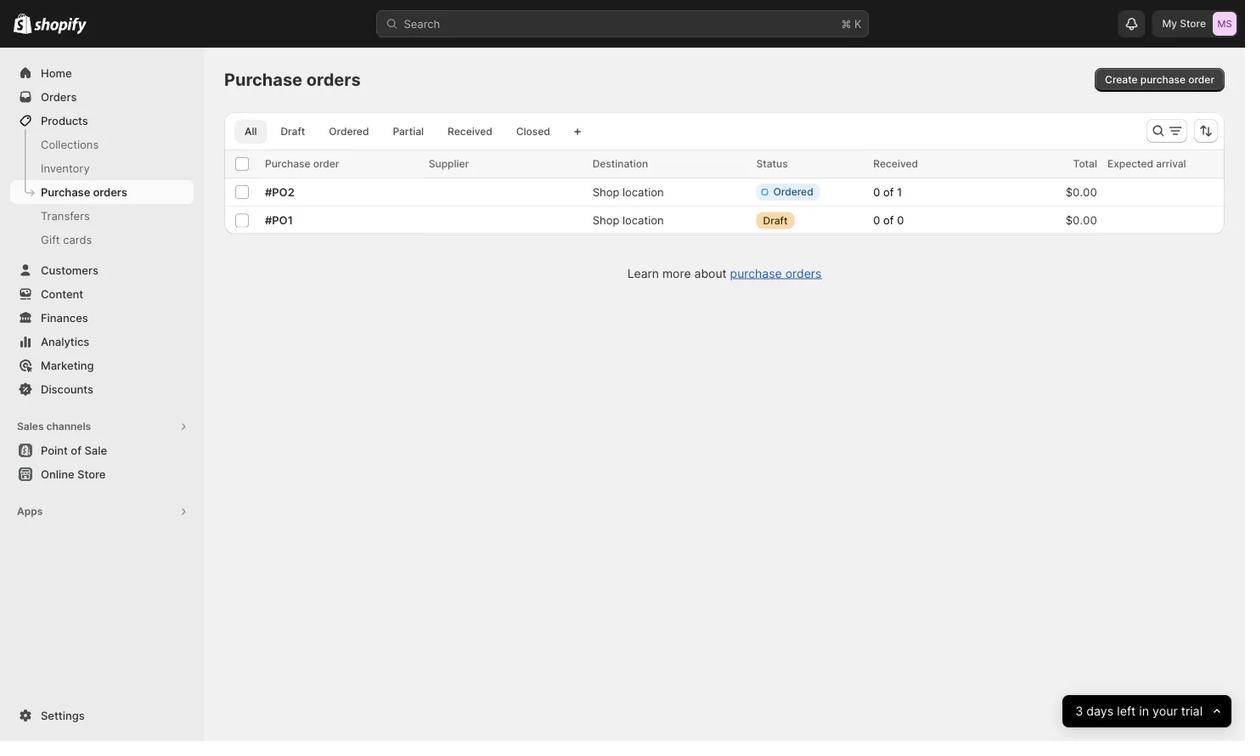 Task type: describe. For each thing, give the bounding box(es) containing it.
partial
[[393, 125, 424, 138]]

status button
[[757, 156, 805, 173]]

marketing
[[41, 359, 94, 372]]

inventory
[[41, 161, 90, 175]]

1 vertical spatial purchase
[[731, 266, 783, 280]]

left
[[1118, 704, 1136, 719]]

products
[[41, 114, 88, 127]]

$0.00 for 0
[[1066, 214, 1098, 227]]

gift cards link
[[10, 228, 194, 252]]

0 down 1
[[898, 214, 905, 227]]

collections
[[41, 138, 99, 151]]

customers
[[41, 263, 99, 277]]

0 for 0 of 1
[[874, 185, 881, 199]]

shop location for 0 of 1
[[593, 185, 664, 198]]

expected arrival
[[1108, 158, 1187, 170]]

finances link
[[10, 306, 194, 330]]

of for 1
[[884, 185, 895, 199]]

supplier
[[429, 158, 469, 170]]

learn more about purchase orders
[[628, 266, 822, 280]]

gift cards
[[41, 233, 92, 246]]

1 vertical spatial purchase
[[265, 158, 311, 170]]

days
[[1087, 704, 1114, 719]]

2 horizontal spatial orders
[[786, 266, 822, 280]]

tab list containing all
[[231, 119, 564, 144]]

discounts
[[41, 382, 93, 396]]

more
[[663, 266, 691, 280]]

0 horizontal spatial orders
[[93, 185, 127, 198]]

partial link
[[383, 120, 434, 144]]

point of sale
[[41, 444, 107, 457]]

supplier button
[[429, 156, 486, 173]]

1 vertical spatial draft
[[764, 214, 788, 227]]

expected
[[1108, 158, 1154, 170]]

destination button
[[593, 156, 666, 173]]

about
[[695, 266, 727, 280]]

create purchase order
[[1106, 74, 1215, 86]]

point
[[41, 444, 68, 457]]

inventory link
[[10, 156, 194, 180]]

of for sale
[[71, 444, 82, 457]]

of for 0
[[884, 214, 895, 227]]

⌘ k
[[842, 17, 862, 30]]

1 horizontal spatial order
[[1189, 74, 1215, 86]]

discounts link
[[10, 377, 194, 401]]

settings
[[41, 709, 85, 722]]

ordered inside tab list
[[329, 125, 369, 138]]

all
[[245, 125, 257, 138]]

3
[[1076, 704, 1084, 719]]

customers link
[[10, 258, 194, 282]]

location for 0 of 0
[[623, 214, 664, 227]]

content
[[41, 287, 83, 300]]

⌘
[[842, 17, 852, 30]]

sale
[[84, 444, 107, 457]]

collections link
[[10, 133, 194, 156]]

expected arrival button
[[1108, 156, 1204, 173]]

0 vertical spatial purchase orders
[[224, 69, 361, 90]]

search
[[404, 17, 440, 30]]

0 for 0 of 0
[[874, 214, 881, 227]]

received link
[[438, 120, 503, 144]]

products link
[[10, 109, 194, 133]]

0 of 0
[[874, 214, 905, 227]]

store for my store
[[1181, 17, 1207, 30]]

point of sale button
[[0, 439, 204, 462]]

ordered link
[[319, 120, 379, 144]]

sales
[[17, 420, 44, 433]]

3 days left in your trial button
[[1063, 695, 1232, 728]]

trial
[[1182, 704, 1203, 719]]

0 of 1
[[874, 185, 903, 199]]



Task type: vqa. For each thing, say whether or not it's contained in the screenshot.
"avatar with initials m a"
no



Task type: locate. For each thing, give the bounding box(es) containing it.
ordered
[[329, 125, 369, 138], [774, 186, 814, 198]]

gift
[[41, 233, 60, 246]]

order up #po2 link
[[313, 158, 340, 170]]

0 vertical spatial location
[[623, 185, 664, 198]]

0 vertical spatial received
[[448, 125, 493, 138]]

1 horizontal spatial purchase
[[1141, 74, 1187, 86]]

total
[[1074, 158, 1098, 170]]

0 horizontal spatial store
[[77, 467, 106, 481]]

sales channels button
[[10, 415, 194, 439]]

0 horizontal spatial received
[[448, 125, 493, 138]]

received
[[448, 125, 493, 138], [874, 158, 919, 170]]

home link
[[10, 61, 194, 85]]

1
[[898, 185, 903, 199]]

purchase
[[1141, 74, 1187, 86], [731, 266, 783, 280]]

location
[[623, 185, 664, 198], [623, 214, 664, 227]]

purchase inside purchase orders link
[[41, 185, 90, 198]]

0 inside dropdown button
[[874, 185, 881, 199]]

#po1 link
[[265, 212, 419, 229]]

1 vertical spatial received
[[874, 158, 919, 170]]

apps button
[[10, 500, 194, 524]]

0 of 1 button
[[869, 180, 923, 204]]

location for 0 of 1
[[623, 185, 664, 198]]

2 $0.00 from the top
[[1066, 214, 1098, 227]]

3 days left in your trial
[[1076, 704, 1203, 719]]

ordered right draft link
[[329, 125, 369, 138]]

destination
[[593, 158, 649, 170]]

sales channels
[[17, 420, 91, 433]]

1 vertical spatial store
[[77, 467, 106, 481]]

purchase up #po2
[[265, 158, 311, 170]]

content link
[[10, 282, 194, 306]]

arrival
[[1157, 158, 1187, 170]]

your
[[1153, 704, 1178, 719]]

0 left 1
[[874, 185, 881, 199]]

closed
[[517, 125, 551, 138]]

transfers
[[41, 209, 90, 222]]

1 vertical spatial location
[[623, 214, 664, 227]]

1 vertical spatial orders
[[93, 185, 127, 198]]

create
[[1106, 74, 1139, 86]]

my store image
[[1214, 12, 1237, 36]]

purchase order
[[265, 158, 340, 170]]

0 horizontal spatial order
[[313, 158, 340, 170]]

shop location up learn
[[593, 214, 664, 227]]

store down sale
[[77, 467, 106, 481]]

shop location down destination button
[[593, 185, 664, 198]]

ordered down status "button" at the right of the page
[[774, 186, 814, 198]]

cards
[[63, 233, 92, 246]]

0 vertical spatial orders
[[307, 69, 361, 90]]

0 horizontal spatial purchase orders
[[41, 185, 127, 198]]

received up supplier button
[[448, 125, 493, 138]]

2 shop location from the top
[[593, 214, 664, 227]]

location down destination button
[[623, 185, 664, 198]]

transfers link
[[10, 204, 194, 228]]

2 vertical spatial orders
[[786, 266, 822, 280]]

online store
[[41, 467, 106, 481]]

0 vertical spatial ordered
[[329, 125, 369, 138]]

online store button
[[0, 462, 204, 486]]

shop location
[[593, 185, 664, 198], [593, 214, 664, 227]]

1 vertical spatial ordered
[[774, 186, 814, 198]]

1 shop location from the top
[[593, 185, 664, 198]]

draft
[[281, 125, 305, 138], [764, 214, 788, 227]]

1 vertical spatial purchase orders
[[41, 185, 127, 198]]

k
[[855, 17, 862, 30]]

orders
[[307, 69, 361, 90], [93, 185, 127, 198], [786, 266, 822, 280]]

of down 0 of 1
[[884, 214, 895, 227]]

store
[[1181, 17, 1207, 30], [77, 467, 106, 481]]

purchase
[[224, 69, 303, 90], [265, 158, 311, 170], [41, 185, 90, 198]]

store for online store
[[77, 467, 106, 481]]

1 horizontal spatial purchase orders
[[224, 69, 361, 90]]

of inside dropdown button
[[884, 185, 895, 199]]

2 shop from the top
[[593, 214, 620, 227]]

order
[[1189, 74, 1215, 86], [313, 158, 340, 170]]

#po2
[[265, 185, 295, 198]]

0 of 0 button
[[869, 208, 925, 232]]

my
[[1163, 17, 1178, 30]]

shop
[[593, 185, 620, 198], [593, 214, 620, 227]]

0 vertical spatial shop location
[[593, 185, 664, 198]]

1 shop from the top
[[593, 185, 620, 198]]

purchase up all
[[224, 69, 303, 90]]

draft link
[[271, 120, 316, 144]]

order down my store
[[1189, 74, 1215, 86]]

0 horizontal spatial purchase
[[731, 266, 783, 280]]

channels
[[46, 420, 91, 433]]

0 vertical spatial purchase
[[224, 69, 303, 90]]

apps
[[17, 505, 43, 518]]

create purchase order link
[[1096, 68, 1226, 92]]

my store
[[1163, 17, 1207, 30]]

of left 1
[[884, 185, 895, 199]]

analytics link
[[10, 330, 194, 354]]

of
[[884, 185, 895, 199], [884, 214, 895, 227], [71, 444, 82, 457]]

purchase right about
[[731, 266, 783, 280]]

0 horizontal spatial draft
[[281, 125, 305, 138]]

shopify image
[[34, 17, 87, 34]]

0 vertical spatial store
[[1181, 17, 1207, 30]]

closed link
[[506, 120, 561, 144]]

shop location for 0 of 0
[[593, 214, 664, 227]]

shop for 0 of 0
[[593, 214, 620, 227]]

purchase right create
[[1141, 74, 1187, 86]]

0
[[874, 185, 881, 199], [874, 214, 881, 227], [898, 214, 905, 227]]

purchase orders link
[[731, 266, 822, 280]]

1 horizontal spatial orders
[[307, 69, 361, 90]]

in
[[1140, 704, 1150, 719]]

store inside online store link
[[77, 467, 106, 481]]

1 vertical spatial of
[[884, 214, 895, 227]]

1 vertical spatial $0.00
[[1066, 214, 1098, 227]]

0 vertical spatial shop
[[593, 185, 620, 198]]

all button
[[235, 120, 267, 144]]

orders
[[41, 90, 77, 103]]

point of sale link
[[10, 439, 194, 462]]

of inside 'dropdown button'
[[884, 214, 895, 227]]

marketing link
[[10, 354, 194, 377]]

$0.00 for 1
[[1066, 185, 1098, 198]]

0 vertical spatial draft
[[281, 125, 305, 138]]

status
[[757, 158, 788, 170]]

0 horizontal spatial ordered
[[329, 125, 369, 138]]

online
[[41, 467, 74, 481]]

shopify image
[[14, 13, 32, 34]]

#po1
[[265, 214, 293, 227]]

purchase orders link
[[10, 180, 194, 204]]

1 vertical spatial order
[[313, 158, 340, 170]]

draft up purchase order
[[281, 125, 305, 138]]

0 vertical spatial of
[[884, 185, 895, 199]]

1 horizontal spatial ordered
[[774, 186, 814, 198]]

home
[[41, 66, 72, 79]]

settings link
[[10, 704, 194, 728]]

of left sale
[[71, 444, 82, 457]]

0 vertical spatial purchase
[[1141, 74, 1187, 86]]

1 horizontal spatial draft
[[764, 214, 788, 227]]

purchase orders down "inventory" link
[[41, 185, 127, 198]]

purchase up transfers
[[41, 185, 90, 198]]

0 vertical spatial $0.00
[[1066, 185, 1098, 198]]

draft up purchase orders link
[[764, 214, 788, 227]]

of inside button
[[71, 444, 82, 457]]

1 $0.00 from the top
[[1066, 185, 1098, 198]]

finances
[[41, 311, 88, 324]]

tab list
[[231, 119, 564, 144]]

0 vertical spatial order
[[1189, 74, 1215, 86]]

#po2 link
[[265, 184, 419, 201]]

1 horizontal spatial received
[[874, 158, 919, 170]]

1 location from the top
[[623, 185, 664, 198]]

received up 0 of 1 dropdown button
[[874, 158, 919, 170]]

purchase orders up draft link
[[224, 69, 361, 90]]

2 vertical spatial purchase
[[41, 185, 90, 198]]

analytics
[[41, 335, 89, 348]]

learn
[[628, 266, 660, 280]]

0 down 0 of 1
[[874, 214, 881, 227]]

2 vertical spatial of
[[71, 444, 82, 457]]

online store link
[[10, 462, 194, 486]]

1 horizontal spatial store
[[1181, 17, 1207, 30]]

1 vertical spatial shop location
[[593, 214, 664, 227]]

shop for 0 of 1
[[593, 185, 620, 198]]

1 vertical spatial shop
[[593, 214, 620, 227]]

2 location from the top
[[623, 214, 664, 227]]

location up learn
[[623, 214, 664, 227]]

store right my on the right top of page
[[1181, 17, 1207, 30]]

orders link
[[10, 85, 194, 109]]

received inside 'link'
[[448, 125, 493, 138]]



